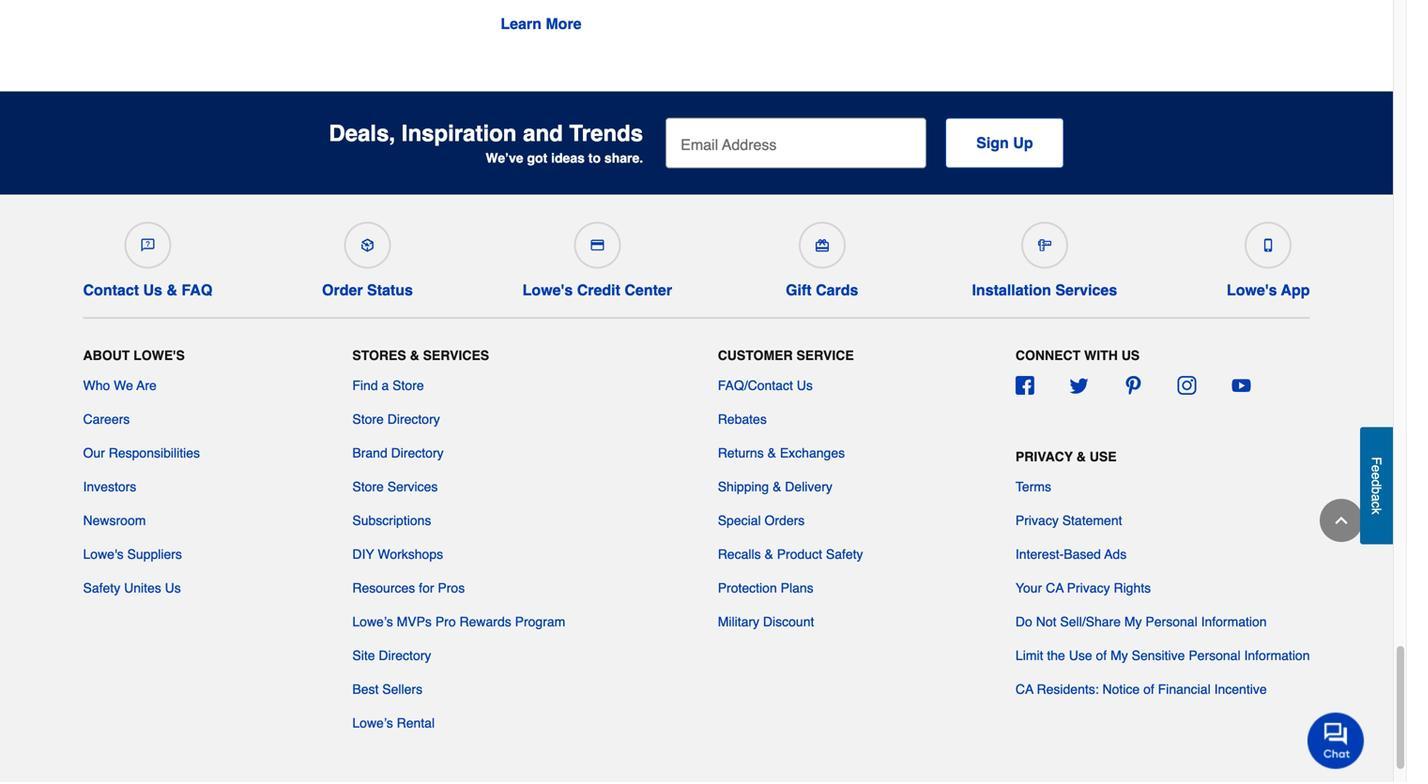 Task type: vqa. For each thing, say whether or not it's contained in the screenshot.
Compare to the left
no



Task type: describe. For each thing, give the bounding box(es) containing it.
& for recalls & product safety
[[765, 547, 773, 562]]

customer service
[[718, 348, 854, 363]]

recalls
[[718, 547, 761, 562]]

investors
[[83, 480, 136, 495]]

diy workshops link
[[352, 545, 443, 564]]

we've
[[486, 150, 523, 166]]

contact
[[83, 282, 139, 299]]

best sellers
[[352, 683, 423, 698]]

facebook image
[[1016, 376, 1034, 395]]

trends
[[569, 121, 643, 147]]

1 vertical spatial my
[[1111, 649, 1128, 664]]

store for services
[[352, 480, 384, 495]]

ca residents: notice of financial incentive link
[[1016, 681, 1267, 699]]

returns & exchanges
[[718, 446, 845, 461]]

the
[[1047, 649, 1065, 664]]

connect with us
[[1016, 348, 1140, 363]]

careers link
[[83, 410, 130, 429]]

lowe's mvps pro rewards program link
[[352, 613, 565, 632]]

pro
[[435, 615, 456, 630]]

c
[[1369, 502, 1384, 508]]

gift card image
[[816, 239, 829, 252]]

interest-based ads link
[[1016, 545, 1127, 564]]

not
[[1036, 615, 1057, 630]]

privacy statement link
[[1016, 512, 1122, 530]]

mvps
[[397, 615, 432, 630]]

with
[[1084, 348, 1118, 363]]

dimensions image
[[1038, 239, 1051, 252]]

store directory link
[[352, 410, 440, 429]]

faq
[[182, 282, 212, 299]]

your
[[1016, 581, 1042, 596]]

customer
[[718, 348, 793, 363]]

suppliers
[[127, 547, 182, 562]]

resources for pros
[[352, 581, 465, 596]]

lowe's suppliers link
[[83, 545, 182, 564]]

use for the
[[1069, 649, 1092, 664]]

chat invite button image
[[1308, 713, 1365, 770]]

ca inside "ca residents: notice of financial incentive" link
[[1016, 683, 1034, 698]]

military
[[718, 615, 760, 630]]

your ca privacy rights link
[[1016, 579, 1151, 598]]

center
[[625, 282, 672, 299]]

1 vertical spatial services
[[423, 348, 489, 363]]

protection plans link
[[718, 579, 814, 598]]

pickup image
[[361, 239, 374, 252]]

military discount
[[718, 615, 814, 630]]

up
[[1013, 134, 1033, 152]]

& for returns & exchanges
[[768, 446, 776, 461]]

faq/contact us link
[[718, 376, 813, 395]]

for
[[419, 581, 434, 596]]

rights
[[1114, 581, 1151, 596]]

delivery
[[785, 480, 833, 495]]

services for store services
[[387, 480, 438, 495]]

2 vertical spatial privacy
[[1067, 581, 1110, 596]]

a inside 'button'
[[1369, 495, 1384, 502]]

lowe's app link
[[1227, 215, 1310, 299]]

recalls & product safety link
[[718, 545, 863, 564]]

about
[[83, 348, 130, 363]]

lowe's for lowe's credit center
[[523, 282, 573, 299]]

learn more link
[[501, 15, 582, 32]]

1 vertical spatial safety
[[83, 581, 120, 596]]

stores
[[352, 348, 406, 363]]

us for contact
[[143, 282, 162, 299]]

store services link
[[352, 478, 438, 497]]

d
[[1369, 480, 1384, 487]]

newsroom
[[83, 514, 146, 529]]

who we are link
[[83, 376, 157, 395]]

& for shipping & delivery
[[773, 480, 781, 495]]

mobile image
[[1262, 239, 1275, 252]]

site directory link
[[352, 647, 431, 666]]

store services
[[352, 480, 438, 495]]

rewards
[[460, 615, 511, 630]]

gift cards link
[[782, 215, 863, 299]]

find a store
[[352, 378, 424, 393]]

lowe's rental
[[352, 716, 435, 731]]

sell/share
[[1060, 615, 1121, 630]]

orders
[[765, 514, 805, 529]]

sign up form
[[666, 118, 1064, 169]]

workshops
[[378, 547, 443, 562]]

special
[[718, 514, 761, 529]]

sensitive
[[1132, 649, 1185, 664]]

lowe's for lowe's app
[[1227, 282, 1277, 299]]

scroll to top element
[[1320, 499, 1363, 543]]

resources for pros link
[[352, 579, 465, 598]]

0 vertical spatial personal
[[1146, 615, 1198, 630]]

f
[[1369, 457, 1384, 465]]

find
[[352, 378, 378, 393]]

lowe's credit center
[[523, 282, 672, 299]]

privacy & use
[[1016, 450, 1117, 465]]

best sellers link
[[352, 681, 423, 699]]

best
[[352, 683, 379, 698]]

instagram image
[[1178, 376, 1197, 395]]

installation
[[972, 282, 1051, 299]]

privacy statement
[[1016, 514, 1122, 529]]

rebates
[[718, 412, 767, 427]]

cards
[[816, 282, 858, 299]]

site directory
[[352, 649, 431, 664]]

newsroom link
[[83, 512, 146, 530]]

to
[[588, 150, 601, 166]]

credit card image
[[591, 239, 604, 252]]

shipping & delivery
[[718, 480, 833, 495]]

of for financial
[[1144, 683, 1155, 698]]

youtube image
[[1232, 376, 1251, 395]]



Task type: locate. For each thing, give the bounding box(es) containing it.
contact us & faq link
[[83, 215, 212, 299]]

contact us & faq
[[83, 282, 212, 299]]

lowe's left credit
[[523, 282, 573, 299]]

b
[[1369, 487, 1384, 495]]

and
[[523, 121, 563, 147]]

2 lowe's from the top
[[352, 716, 393, 731]]

privacy up sell/share
[[1067, 581, 1110, 596]]

safety unites us
[[83, 581, 181, 596]]

based
[[1064, 547, 1101, 562]]

0 vertical spatial my
[[1125, 615, 1142, 630]]

directory
[[387, 412, 440, 427], [391, 446, 444, 461], [379, 649, 431, 664]]

services
[[1056, 282, 1117, 299], [423, 348, 489, 363], [387, 480, 438, 495]]

0 horizontal spatial ca
[[1016, 683, 1034, 698]]

faq/contact us
[[718, 378, 813, 393]]

lowe's mvps pro rewards program
[[352, 615, 565, 630]]

e up b
[[1369, 473, 1384, 480]]

1 horizontal spatial us
[[165, 581, 181, 596]]

ca down limit
[[1016, 683, 1034, 698]]

directory for store directory
[[387, 412, 440, 427]]

services up 'connect with us'
[[1056, 282, 1117, 299]]

1 vertical spatial information
[[1244, 649, 1310, 664]]

order status link
[[322, 215, 413, 299]]

store down stores & services
[[393, 378, 424, 393]]

connect
[[1016, 348, 1081, 363]]

us for faq/contact
[[797, 378, 813, 393]]

customer care image
[[141, 239, 154, 252]]

& right returns
[[768, 446, 776, 461]]

1 vertical spatial of
[[1144, 683, 1155, 698]]

directory for brand directory
[[391, 446, 444, 461]]

1 e from the top
[[1369, 465, 1384, 473]]

1 vertical spatial store
[[352, 412, 384, 427]]

our
[[83, 446, 105, 461]]

terms
[[1016, 480, 1051, 495]]

safety right product
[[826, 547, 863, 562]]

directory for site directory
[[379, 649, 431, 664]]

0 horizontal spatial us
[[143, 282, 162, 299]]

2 vertical spatial services
[[387, 480, 438, 495]]

order status
[[322, 282, 413, 299]]

0 vertical spatial use
[[1090, 450, 1117, 465]]

lowe's rental link
[[352, 714, 435, 733]]

2 horizontal spatial us
[[797, 378, 813, 393]]

0 vertical spatial ca
[[1046, 581, 1064, 596]]

chevron up image
[[1332, 512, 1351, 530]]

privacy up interest- on the right of page
[[1016, 514, 1059, 529]]

sign
[[977, 134, 1009, 152]]

unites
[[124, 581, 161, 596]]

deals,
[[329, 121, 395, 147]]

of right notice
[[1144, 683, 1155, 698]]

residents:
[[1037, 683, 1099, 698]]

credit
[[577, 282, 620, 299]]

shipping & delivery link
[[718, 478, 833, 497]]

faq/contact
[[718, 378, 793, 393]]

& for stores & services
[[410, 348, 419, 363]]

product
[[777, 547, 822, 562]]

& right stores
[[410, 348, 419, 363]]

do
[[1016, 615, 1033, 630]]

protection plans
[[718, 581, 814, 596]]

lowe's for lowe's suppliers
[[83, 547, 124, 562]]

& for privacy & use
[[1077, 450, 1086, 465]]

of for my
[[1096, 649, 1107, 664]]

interest-
[[1016, 547, 1064, 562]]

lowe's up site
[[352, 615, 393, 630]]

sign up
[[977, 134, 1033, 152]]

ads
[[1104, 547, 1127, 562]]

& up statement
[[1077, 450, 1086, 465]]

military discount link
[[718, 613, 814, 632]]

store
[[393, 378, 424, 393], [352, 412, 384, 427], [352, 480, 384, 495]]

0 vertical spatial information
[[1201, 615, 1267, 630]]

us inside safety unites us link
[[165, 581, 181, 596]]

incentive
[[1214, 683, 1267, 698]]

directory up brand directory link
[[387, 412, 440, 427]]

directory up sellers
[[379, 649, 431, 664]]

personal
[[1146, 615, 1198, 630], [1189, 649, 1241, 664]]

who we are
[[83, 378, 157, 393]]

pinterest image
[[1124, 376, 1143, 395]]

lowe's inside "link"
[[83, 547, 124, 562]]

1 vertical spatial lowe's
[[352, 716, 393, 731]]

app
[[1281, 282, 1310, 299]]

do not sell/share my personal information
[[1016, 615, 1267, 630]]

store up the brand
[[352, 412, 384, 427]]

inspiration
[[402, 121, 517, 147]]

my down rights in the bottom of the page
[[1125, 615, 1142, 630]]

got
[[527, 150, 548, 166]]

who
[[83, 378, 110, 393]]

1 vertical spatial ca
[[1016, 683, 1034, 698]]

0 horizontal spatial a
[[382, 378, 389, 393]]

us right unites
[[165, 581, 181, 596]]

directory down store directory
[[391, 446, 444, 461]]

1 vertical spatial personal
[[1189, 649, 1241, 664]]

my up notice
[[1111, 649, 1128, 664]]

plans
[[781, 581, 814, 596]]

lowe's app
[[1227, 282, 1310, 299]]

store down the brand
[[352, 480, 384, 495]]

subscriptions link
[[352, 512, 431, 530]]

limit
[[1016, 649, 1043, 664]]

brand directory link
[[352, 444, 444, 463]]

twitter image
[[1070, 376, 1089, 395]]

services for installation services
[[1056, 282, 1117, 299]]

ca inside your ca privacy rights link
[[1046, 581, 1064, 596]]

&
[[167, 282, 177, 299], [410, 348, 419, 363], [768, 446, 776, 461], [1077, 450, 1086, 465], [773, 480, 781, 495], [765, 547, 773, 562]]

information
[[1201, 615, 1267, 630], [1244, 649, 1310, 664]]

use for &
[[1090, 450, 1117, 465]]

limit the use of my sensitive personal information
[[1016, 649, 1310, 664]]

us inside "contact us & faq" link
[[143, 282, 162, 299]]

2 e from the top
[[1369, 473, 1384, 480]]

Email Address email field
[[666, 118, 927, 169]]

1 horizontal spatial of
[[1144, 683, 1155, 698]]

1 vertical spatial us
[[797, 378, 813, 393]]

discount
[[763, 615, 814, 630]]

diy workshops
[[352, 547, 443, 562]]

lowe's credit center link
[[523, 215, 672, 299]]

sellers
[[382, 683, 423, 698]]

safety
[[826, 547, 863, 562], [83, 581, 120, 596]]

0 vertical spatial privacy
[[1016, 450, 1073, 465]]

a up k
[[1369, 495, 1384, 502]]

0 vertical spatial services
[[1056, 282, 1117, 299]]

0 vertical spatial directory
[[387, 412, 440, 427]]

lowe's down best
[[352, 716, 393, 731]]

personal up limit the use of my sensitive personal information link
[[1146, 615, 1198, 630]]

privacy up 'terms'
[[1016, 450, 1073, 465]]

1 vertical spatial directory
[[391, 446, 444, 461]]

installation services
[[972, 282, 1117, 299]]

more
[[546, 15, 582, 32]]

interest-based ads
[[1016, 547, 1127, 562]]

safety left unites
[[83, 581, 120, 596]]

1 vertical spatial a
[[1369, 495, 1384, 502]]

e up d
[[1369, 465, 1384, 473]]

0 vertical spatial of
[[1096, 649, 1107, 664]]

a right the find at the left of page
[[382, 378, 389, 393]]

lowe's left app
[[1227, 282, 1277, 299]]

investors link
[[83, 478, 136, 497]]

brand
[[352, 446, 387, 461]]

of down sell/share
[[1096, 649, 1107, 664]]

subscriptions
[[352, 514, 431, 529]]

& left faq
[[167, 282, 177, 299]]

lowe's for lowe's mvps pro rewards program
[[352, 615, 393, 630]]

& right recalls
[[765, 547, 773, 562]]

lowe's up are
[[133, 348, 185, 363]]

ca residents: notice of financial incentive
[[1016, 683, 1267, 698]]

2 vertical spatial store
[[352, 480, 384, 495]]

safety unites us link
[[83, 579, 181, 598]]

protection
[[718, 581, 777, 596]]

us inside faq/contact us link
[[797, 378, 813, 393]]

1 lowe's from the top
[[352, 615, 393, 630]]

rental
[[397, 716, 435, 731]]

f e e d b a c k button
[[1360, 427, 1393, 545]]

directory inside brand directory link
[[391, 446, 444, 461]]

directory inside store directory link
[[387, 412, 440, 427]]

ca right your
[[1046, 581, 1064, 596]]

0 vertical spatial store
[[393, 378, 424, 393]]

0 vertical spatial a
[[382, 378, 389, 393]]

1 horizontal spatial ca
[[1046, 581, 1064, 596]]

1 vertical spatial privacy
[[1016, 514, 1059, 529]]

0 vertical spatial us
[[143, 282, 162, 299]]

privacy for privacy statement
[[1016, 514, 1059, 529]]

services down brand directory link
[[387, 480, 438, 495]]

are
[[137, 378, 157, 393]]

us right contact
[[143, 282, 162, 299]]

& left delivery
[[773, 480, 781, 495]]

e
[[1369, 465, 1384, 473], [1369, 473, 1384, 480]]

0 vertical spatial lowe's
[[352, 615, 393, 630]]

find a store link
[[352, 376, 424, 395]]

special orders
[[718, 514, 805, 529]]

lowe's down newsroom
[[83, 547, 124, 562]]

2 vertical spatial us
[[165, 581, 181, 596]]

recalls & product safety
[[718, 547, 863, 562]]

directory inside site directory link
[[379, 649, 431, 664]]

your ca privacy rights
[[1016, 581, 1151, 596]]

store for directory
[[352, 412, 384, 427]]

privacy for privacy & use
[[1016, 450, 1073, 465]]

lowe's for lowe's rental
[[352, 716, 393, 731]]

use up statement
[[1090, 450, 1117, 465]]

1 horizontal spatial safety
[[826, 547, 863, 562]]

0 horizontal spatial safety
[[83, 581, 120, 596]]

use right the
[[1069, 649, 1092, 664]]

personal up incentive
[[1189, 649, 1241, 664]]

us down customer service
[[797, 378, 813, 393]]

services up the find a store link
[[423, 348, 489, 363]]

special orders link
[[718, 512, 805, 530]]

2 vertical spatial directory
[[379, 649, 431, 664]]

our responsibilities
[[83, 446, 200, 461]]

0 horizontal spatial of
[[1096, 649, 1107, 664]]

returns & exchanges link
[[718, 444, 845, 463]]

lowe's inside "link"
[[352, 716, 393, 731]]

1 horizontal spatial a
[[1369, 495, 1384, 502]]

0 vertical spatial safety
[[826, 547, 863, 562]]

1 vertical spatial use
[[1069, 649, 1092, 664]]

store directory
[[352, 412, 440, 427]]

ca
[[1046, 581, 1064, 596], [1016, 683, 1034, 698]]



